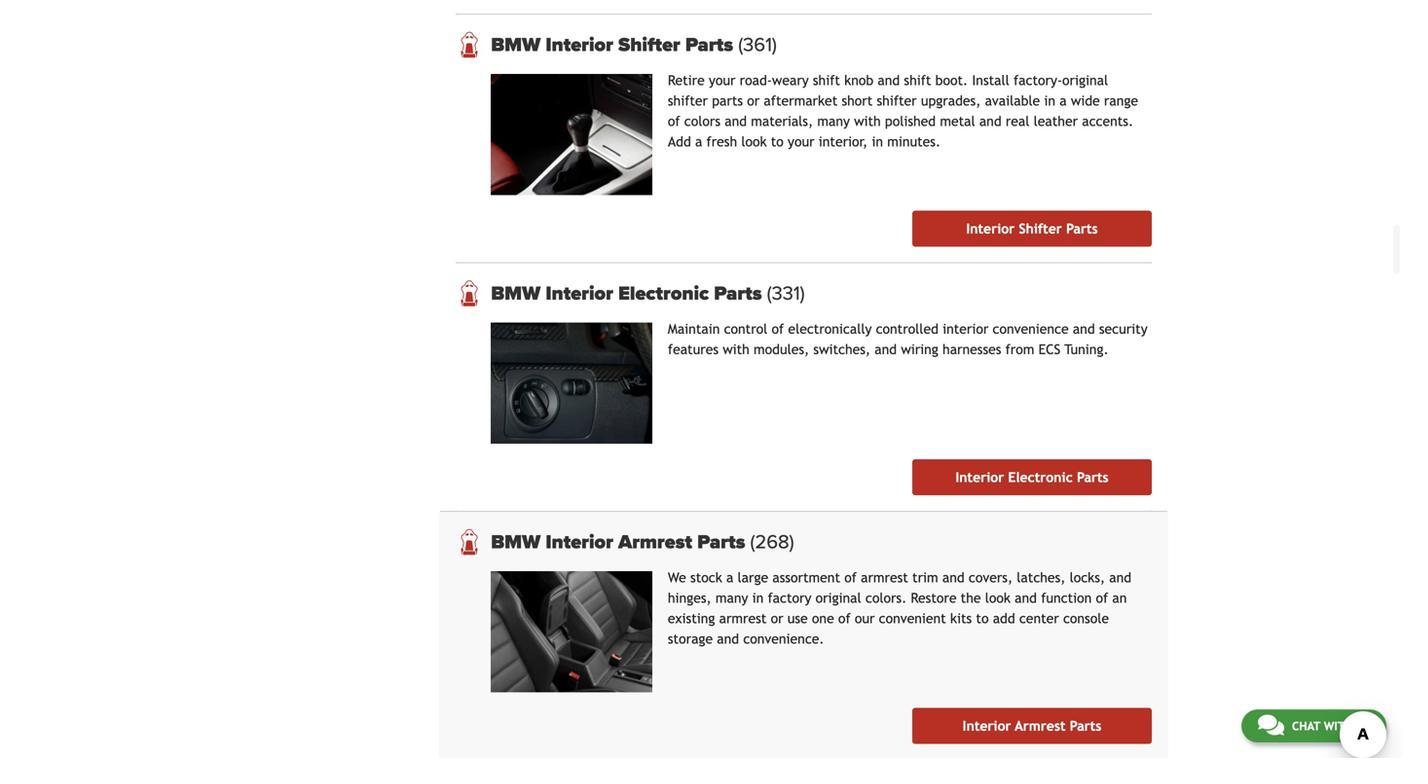 Task type: locate. For each thing, give the bounding box(es) containing it.
the
[[961, 591, 981, 606]]

many up interior,
[[817, 114, 850, 129]]

us
[[1356, 720, 1370, 733]]

interior inside 'link'
[[966, 221, 1015, 237]]

2 vertical spatial with
[[1324, 720, 1353, 733]]

0 horizontal spatial in
[[752, 591, 764, 606]]

0 horizontal spatial or
[[747, 93, 760, 109]]

2 vertical spatial in
[[752, 591, 764, 606]]

interior shifter parts thumbnail image image
[[491, 74, 652, 195]]

1 vertical spatial to
[[976, 611, 989, 627]]

1 horizontal spatial your
[[788, 134, 815, 150]]

locks,
[[1070, 570, 1105, 586]]

2 bmw from the top
[[491, 282, 541, 305]]

2 horizontal spatial with
[[1324, 720, 1353, 733]]

shifter
[[618, 33, 681, 57], [1019, 221, 1062, 237]]

wiring
[[901, 342, 939, 358]]

your down materials,
[[788, 134, 815, 150]]

of
[[668, 114, 680, 129], [772, 322, 784, 337], [845, 570, 857, 586], [1096, 591, 1109, 606], [838, 611, 851, 627]]

0 horizontal spatial shift
[[813, 73, 840, 88]]

with inside maintain control of electronically controlled interior convenience and security features with modules, switches, and wiring harnesses from ecs tuning.
[[723, 342, 750, 358]]

colors.
[[866, 591, 907, 606]]

of left our
[[838, 611, 851, 627]]

boot.
[[936, 73, 968, 88]]

parts
[[712, 93, 743, 109]]

a up leather
[[1060, 93, 1067, 109]]

your up parts
[[709, 73, 736, 88]]

colors
[[684, 114, 721, 129]]

0 horizontal spatial armrest
[[719, 611, 767, 627]]

0 vertical spatial with
[[854, 114, 881, 129]]

interior
[[546, 33, 613, 57], [966, 221, 1015, 237], [546, 282, 613, 305], [956, 470, 1004, 486], [546, 531, 613, 554], [963, 719, 1011, 734]]

function
[[1041, 591, 1092, 606]]

interior electronic parts thumbnail image image
[[491, 323, 652, 444]]

factory
[[768, 591, 812, 606]]

bmw                                                                                    interior shifter parts link
[[491, 33, 1152, 57]]

many inside we stock a large assortment of armrest trim and covers, latches, locks, and hinges, many in factory original colors.  restore the look and function of an existing armrest or use one of our convenient kits to add center console storage and convenience.
[[716, 591, 748, 606]]

and down parts
[[725, 114, 747, 129]]

parts
[[685, 33, 733, 57], [1066, 221, 1098, 237], [714, 282, 762, 305], [1077, 470, 1109, 486], [697, 531, 745, 554], [1070, 719, 1102, 734]]

interior shifter parts
[[966, 221, 1098, 237]]

trim
[[913, 570, 939, 586]]

1 horizontal spatial electronic
[[1008, 470, 1073, 486]]

of up modules, on the right top of page
[[772, 322, 784, 337]]

look
[[741, 134, 767, 150], [985, 591, 1011, 606]]

of up add
[[668, 114, 680, 129]]

an
[[1113, 591, 1127, 606]]

to down materials,
[[771, 134, 784, 150]]

0 horizontal spatial with
[[723, 342, 750, 358]]

from
[[1006, 342, 1035, 358]]

original up one
[[816, 591, 862, 606]]

look inside we stock a large assortment of armrest trim and covers, latches, locks, and hinges, many in factory original colors.  restore the look and function of an existing armrest or use one of our convenient kits to add center console storage and convenience.
[[985, 591, 1011, 606]]

use
[[788, 611, 808, 627]]

features
[[668, 342, 719, 358]]

or
[[747, 93, 760, 109], [771, 611, 784, 627]]

in right interior,
[[872, 134, 883, 150]]

or down the "road-"
[[747, 93, 760, 109]]

a left the 'large'
[[727, 570, 734, 586]]

electronic
[[618, 282, 709, 305], [1008, 470, 1073, 486]]

to right kits
[[976, 611, 989, 627]]

leather
[[1034, 114, 1078, 129]]

1 horizontal spatial or
[[771, 611, 784, 627]]

interior armrest parts
[[963, 719, 1102, 734]]

1 vertical spatial look
[[985, 591, 1011, 606]]

shift left boot.
[[904, 73, 931, 88]]

0 vertical spatial shifter
[[618, 33, 681, 57]]

large
[[738, 570, 769, 586]]

convenience
[[993, 322, 1069, 337]]

1 vertical spatial original
[[816, 591, 862, 606]]

0 horizontal spatial shifter
[[618, 33, 681, 57]]

bmw for bmw                                                                                    interior shifter parts
[[491, 33, 541, 57]]

upgrades,
[[921, 93, 981, 109]]

look right the fresh
[[741, 134, 767, 150]]

1 vertical spatial with
[[723, 342, 750, 358]]

weary
[[772, 73, 809, 88]]

a
[[1060, 93, 1067, 109], [695, 134, 703, 150], [727, 570, 734, 586]]

1 vertical spatial in
[[872, 134, 883, 150]]

many down the 'large'
[[716, 591, 748, 606]]

1 horizontal spatial with
[[854, 114, 881, 129]]

and
[[878, 73, 900, 88], [725, 114, 747, 129], [980, 114, 1002, 129], [1073, 322, 1095, 337], [875, 342, 897, 358], [943, 570, 965, 586], [1110, 570, 1132, 586], [1015, 591, 1037, 606], [717, 632, 739, 647]]

maintain control of electronically controlled interior convenience and security features with modules, switches, and wiring harnesses from ecs tuning.
[[668, 322, 1148, 358]]

0 vertical spatial armrest
[[861, 570, 909, 586]]

1 vertical spatial armrest
[[1015, 719, 1066, 734]]

0 vertical spatial your
[[709, 73, 736, 88]]

0 vertical spatial electronic
[[618, 282, 709, 305]]

0 vertical spatial in
[[1044, 93, 1056, 109]]

0 vertical spatial or
[[747, 93, 760, 109]]

real
[[1006, 114, 1030, 129]]

1 horizontal spatial armrest
[[1015, 719, 1066, 734]]

1 bmw from the top
[[491, 33, 541, 57]]

1 horizontal spatial to
[[976, 611, 989, 627]]

shifter up polished
[[877, 93, 917, 109]]

shift
[[813, 73, 840, 88], [904, 73, 931, 88]]

in up leather
[[1044, 93, 1056, 109]]

original inside we stock a large assortment of armrest trim and covers, latches, locks, and hinges, many in factory original colors.  restore the look and function of an existing armrest or use one of our convenient kits to add center console storage and convenience.
[[816, 591, 862, 606]]

1 horizontal spatial in
[[872, 134, 883, 150]]

with
[[854, 114, 881, 129], [723, 342, 750, 358], [1324, 720, 1353, 733]]

of left an
[[1096, 591, 1109, 606]]

road-
[[740, 73, 772, 88]]

0 vertical spatial a
[[1060, 93, 1067, 109]]

0 horizontal spatial electronic
[[618, 282, 709, 305]]

one
[[812, 611, 834, 627]]

to
[[771, 134, 784, 150], [976, 611, 989, 627]]

1 vertical spatial shifter
[[1019, 221, 1062, 237]]

1 horizontal spatial shifter
[[1019, 221, 1062, 237]]

0 vertical spatial original
[[1063, 73, 1108, 88]]

many
[[817, 114, 850, 129], [716, 591, 748, 606]]

electronically
[[788, 322, 872, 337]]

2 vertical spatial a
[[727, 570, 734, 586]]

0 horizontal spatial to
[[771, 134, 784, 150]]

0 horizontal spatial armrest
[[618, 531, 692, 554]]

1 shift from the left
[[813, 73, 840, 88]]

0 horizontal spatial many
[[716, 591, 748, 606]]

0 vertical spatial bmw
[[491, 33, 541, 57]]

a right add
[[695, 134, 703, 150]]

add
[[993, 611, 1015, 627]]

1 vertical spatial or
[[771, 611, 784, 627]]

we
[[668, 570, 686, 586]]

minutes.
[[887, 134, 941, 150]]

convenient
[[879, 611, 946, 627]]

with down control
[[723, 342, 750, 358]]

bmw                                                                                    interior electronic parts link
[[491, 282, 1152, 305]]

restore
[[911, 591, 957, 606]]

security
[[1099, 322, 1148, 337]]

1 horizontal spatial many
[[817, 114, 850, 129]]

1 vertical spatial electronic
[[1008, 470, 1073, 486]]

chat with us link
[[1242, 710, 1387, 743]]

2 shifter from the left
[[877, 93, 917, 109]]

with left us
[[1324, 720, 1353, 733]]

armrest up the colors.
[[861, 570, 909, 586]]

and up an
[[1110, 570, 1132, 586]]

available
[[985, 93, 1040, 109]]

shifter
[[668, 93, 708, 109], [877, 93, 917, 109]]

harnesses
[[943, 342, 1002, 358]]

original up wide
[[1063, 73, 1108, 88]]

armrest
[[861, 570, 909, 586], [719, 611, 767, 627]]

armrest down the 'large'
[[719, 611, 767, 627]]

1 vertical spatial armrest
[[719, 611, 767, 627]]

comments image
[[1258, 714, 1284, 737]]

0 horizontal spatial look
[[741, 134, 767, 150]]

1 vertical spatial bmw
[[491, 282, 541, 305]]

shift left the knob
[[813, 73, 840, 88]]

in down the 'large'
[[752, 591, 764, 606]]

armrest
[[618, 531, 692, 554], [1015, 719, 1066, 734]]

or left use
[[771, 611, 784, 627]]

0 horizontal spatial original
[[816, 591, 862, 606]]

1 horizontal spatial original
[[1063, 73, 1108, 88]]

shifter down retire
[[668, 93, 708, 109]]

center
[[1020, 611, 1059, 627]]

convenience.
[[743, 632, 824, 647]]

interior electronic parts
[[956, 470, 1109, 486]]

look up add
[[985, 591, 1011, 606]]

1 horizontal spatial shifter
[[877, 93, 917, 109]]

your
[[709, 73, 736, 88], [788, 134, 815, 150]]

chat with us
[[1292, 720, 1370, 733]]

1 horizontal spatial a
[[727, 570, 734, 586]]

0 vertical spatial look
[[741, 134, 767, 150]]

0 vertical spatial armrest
[[618, 531, 692, 554]]

1 horizontal spatial shift
[[904, 73, 931, 88]]

original
[[1063, 73, 1108, 88], [816, 591, 862, 606]]

stock
[[691, 570, 722, 586]]

bmw
[[491, 33, 541, 57], [491, 282, 541, 305], [491, 531, 541, 554]]

interior electronic parts link
[[912, 460, 1152, 496]]

with down short
[[854, 114, 881, 129]]

3 bmw from the top
[[491, 531, 541, 554]]

1 horizontal spatial look
[[985, 591, 1011, 606]]

our
[[855, 611, 875, 627]]

materials,
[[751, 114, 813, 129]]

0 vertical spatial many
[[817, 114, 850, 129]]

0 vertical spatial to
[[771, 134, 784, 150]]

1 vertical spatial a
[[695, 134, 703, 150]]

2 vertical spatial bmw
[[491, 531, 541, 554]]

1 vertical spatial many
[[716, 591, 748, 606]]

0 horizontal spatial shifter
[[668, 93, 708, 109]]

bmw                                                                                    interior electronic parts
[[491, 282, 767, 305]]



Task type: describe. For each thing, give the bounding box(es) containing it.
maintain
[[668, 322, 720, 337]]

modules,
[[754, 342, 810, 358]]

and up the 'tuning.'
[[1073, 322, 1095, 337]]

with inside chat with us 'link'
[[1324, 720, 1353, 733]]

hinges,
[[668, 591, 712, 606]]

electronic inside interior electronic parts link
[[1008, 470, 1073, 486]]

add
[[668, 134, 691, 150]]

tuning.
[[1065, 342, 1109, 358]]

interior armrest parts thumbnail image image
[[491, 572, 652, 693]]

or inside retire your road-weary shift knob and shift boot. install factory-original shifter parts or aftermarket short shifter upgrades, available in a wide range of colors and materials, many with polished metal and real leather accents. add a fresh look to your interior, in minutes.
[[747, 93, 760, 109]]

and right the knob
[[878, 73, 900, 88]]

or inside we stock a large assortment of armrest trim and covers, latches, locks, and hinges, many in factory original colors.  restore the look and function of an existing armrest or use one of our convenient kits to add center console storage and convenience.
[[771, 611, 784, 627]]

metal
[[940, 114, 975, 129]]

interior shifter parts link
[[912, 211, 1152, 247]]

wide
[[1071, 93, 1100, 109]]

console
[[1063, 611, 1109, 627]]

controlled
[[876, 322, 939, 337]]

2 horizontal spatial a
[[1060, 93, 1067, 109]]

aftermarket
[[764, 93, 838, 109]]

with inside retire your road-weary shift knob and shift boot. install factory-original shifter parts or aftermarket short shifter upgrades, available in a wide range of colors and materials, many with polished metal and real leather accents. add a fresh look to your interior, in minutes.
[[854, 114, 881, 129]]

assortment
[[773, 570, 840, 586]]

short
[[842, 93, 873, 109]]

kits
[[950, 611, 972, 627]]

range
[[1104, 93, 1139, 109]]

2 shift from the left
[[904, 73, 931, 88]]

interior armrest parts link
[[912, 709, 1152, 745]]

and right storage
[[717, 632, 739, 647]]

shifter inside interior shifter parts 'link'
[[1019, 221, 1062, 237]]

knob
[[845, 73, 874, 88]]

of inside maintain control of electronically controlled interior convenience and security features with modules, switches, and wiring harnesses from ecs tuning.
[[772, 322, 784, 337]]

1 shifter from the left
[[668, 93, 708, 109]]

bmw for bmw                                                                                    interior electronic parts
[[491, 282, 541, 305]]

existing
[[668, 611, 715, 627]]

0 horizontal spatial your
[[709, 73, 736, 88]]

and up center
[[1015, 591, 1037, 606]]

retire
[[668, 73, 705, 88]]

and left real at the right top
[[980, 114, 1002, 129]]

of inside retire your road-weary shift knob and shift boot. install factory-original shifter parts or aftermarket short shifter upgrades, available in a wide range of colors and materials, many with polished metal and real leather accents. add a fresh look to your interior, in minutes.
[[668, 114, 680, 129]]

in inside we stock a large assortment of armrest trim and covers, latches, locks, and hinges, many in factory original colors.  restore the look and function of an existing armrest or use one of our convenient kits to add center console storage and convenience.
[[752, 591, 764, 606]]

accents.
[[1082, 114, 1134, 129]]

latches,
[[1017, 570, 1066, 586]]

1 vertical spatial your
[[788, 134, 815, 150]]

many inside retire your road-weary shift knob and shift boot. install factory-original shifter parts or aftermarket short shifter upgrades, available in a wide range of colors and materials, many with polished metal and real leather accents. add a fresh look to your interior, in minutes.
[[817, 114, 850, 129]]

storage
[[668, 632, 713, 647]]

a inside we stock a large assortment of armrest trim and covers, latches, locks, and hinges, many in factory original colors.  restore the look and function of an existing armrest or use one of our convenient kits to add center console storage and convenience.
[[727, 570, 734, 586]]

chat
[[1292, 720, 1321, 733]]

original inside retire your road-weary shift knob and shift boot. install factory-original shifter parts or aftermarket short shifter upgrades, available in a wide range of colors and materials, many with polished metal and real leather accents. add a fresh look to your interior, in minutes.
[[1063, 73, 1108, 88]]

to inside we stock a large assortment of armrest trim and covers, latches, locks, and hinges, many in factory original colors.  restore the look and function of an existing armrest or use one of our convenient kits to add center console storage and convenience.
[[976, 611, 989, 627]]

and up 'the'
[[943, 570, 965, 586]]

factory-
[[1014, 73, 1063, 88]]

retire your road-weary shift knob and shift boot. install factory-original shifter parts or aftermarket short shifter upgrades, available in a wide range of colors and materials, many with polished metal and real leather accents. add a fresh look to your interior, in minutes.
[[668, 73, 1139, 150]]

look inside retire your road-weary shift knob and shift boot. install factory-original shifter parts or aftermarket short shifter upgrades, available in a wide range of colors and materials, many with polished metal and real leather accents. add a fresh look to your interior, in minutes.
[[741, 134, 767, 150]]

fresh
[[707, 134, 737, 150]]

switches,
[[814, 342, 871, 358]]

of up our
[[845, 570, 857, 586]]

polished
[[885, 114, 936, 129]]

2 horizontal spatial in
[[1044, 93, 1056, 109]]

we stock a large assortment of armrest trim and covers, latches, locks, and hinges, many in factory original colors.  restore the look and function of an existing armrest or use one of our convenient kits to add center console storage and convenience.
[[668, 570, 1132, 647]]

bmw                                                                                    interior armrest parts link
[[491, 531, 1152, 554]]

1 horizontal spatial armrest
[[861, 570, 909, 586]]

interior
[[943, 322, 989, 337]]

bmw                                                                                    interior armrest parts
[[491, 531, 750, 554]]

interior,
[[819, 134, 868, 150]]

to inside retire your road-weary shift knob and shift boot. install factory-original shifter parts or aftermarket short shifter upgrades, available in a wide range of colors and materials, many with polished metal and real leather accents. add a fresh look to your interior, in minutes.
[[771, 134, 784, 150]]

bmw                                                                                    interior shifter parts
[[491, 33, 738, 57]]

bmw for bmw                                                                                    interior armrest parts
[[491, 531, 541, 554]]

0 horizontal spatial a
[[695, 134, 703, 150]]

and down controlled
[[875, 342, 897, 358]]

ecs
[[1039, 342, 1061, 358]]

parts inside 'link'
[[1066, 221, 1098, 237]]

covers,
[[969, 570, 1013, 586]]

control
[[724, 322, 768, 337]]

install
[[972, 73, 1010, 88]]



Task type: vqa. For each thing, say whether or not it's contained in the screenshot.
Add to Wish List image
no



